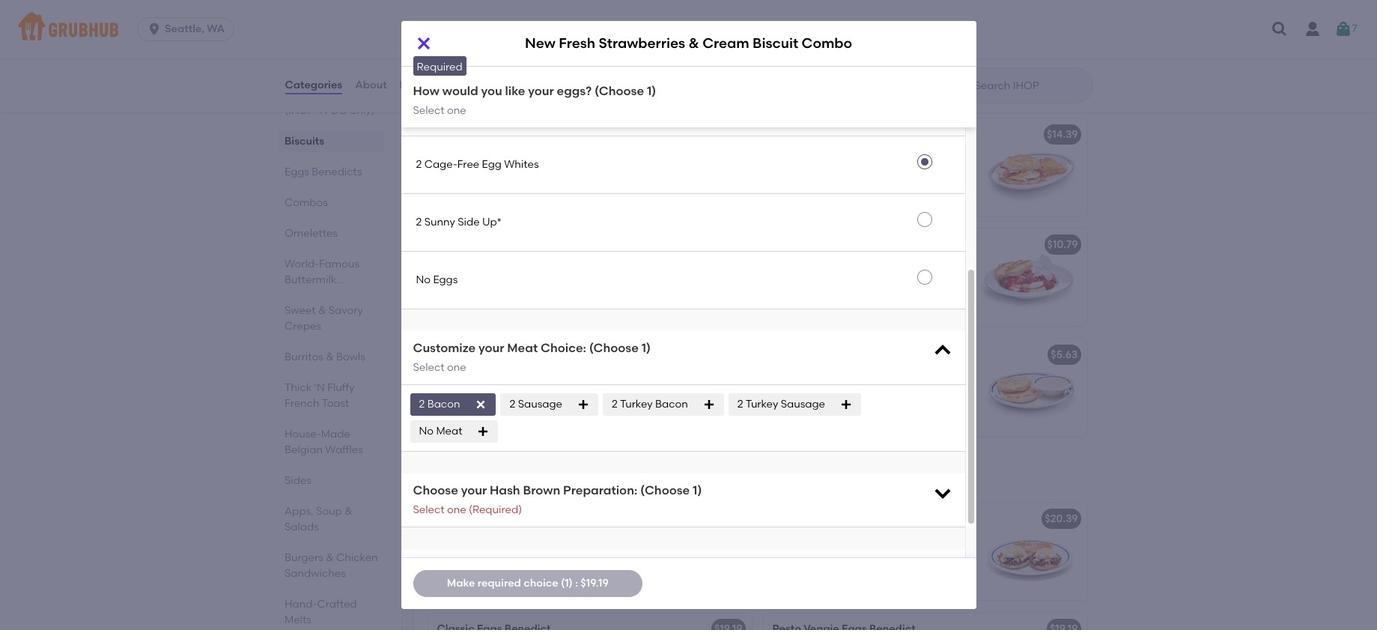 Task type: locate. For each thing, give the bounding box(es) containing it.
an inside the smoky bourbon bacon jam, hickory- smoked bacon, poached eggs* & hollandaise on an english muffin.
[[514, 564, 527, 577]]

old-
[[773, 305, 796, 318]]

1 vertical spatial (choose
[[589, 341, 639, 355]]

(optional)
[[489, 559, 550, 573]]

chicken up 2 cage-free egg whites
[[463, 128, 505, 141]]

eggs*
[[567, 549, 596, 562], [822, 579, 851, 592]]

sausage down flaky
[[781, 398, 826, 411]]

french
[[284, 397, 319, 410]]

0 horizontal spatial english
[[530, 564, 565, 577]]

svg image for a
[[932, 558, 953, 579]]

& right the links
[[611, 400, 619, 413]]

&
[[689, 35, 700, 52], [556, 238, 564, 251], [897, 238, 905, 251], [471, 259, 479, 272], [806, 259, 814, 272], [773, 275, 781, 287], [318, 304, 326, 317], [545, 305, 553, 318], [815, 320, 823, 333], [561, 348, 569, 361], [326, 351, 334, 363], [533, 370, 541, 382], [806, 370, 814, 382], [611, 400, 619, 413], [344, 505, 352, 518], [599, 549, 606, 562], [838, 549, 846, 562], [326, 551, 334, 564], [853, 579, 861, 592]]

0 vertical spatial no
[[416, 274, 431, 286]]

over
[[425, 43, 449, 56], [425, 101, 449, 113]]

biscuits
[[425, 83, 487, 102], [284, 135, 324, 148]]

new left breakfast
[[773, 128, 796, 141]]

& down preparation:
[[599, 549, 606, 562]]

hash inside warm & flaky buttermilk biscuit served with hearty gravy, 2 eggs*, 2 pork sausage links, 2 hickory- smoked bacon strips & hash browns. *gravy may contain pork.
[[555, 305, 580, 318]]

1 vertical spatial select
[[413, 361, 445, 374]]

an inside the fire-roasted poblano peppers, red bell peppers & onions, shredded beef, chopped serrano peppers, poached eggs* & poblano hollandaise on an english muffin.
[[850, 594, 863, 607]]

warm
[[437, 259, 468, 272], [773, 259, 804, 272], [773, 370, 804, 382]]

0 horizontal spatial on
[[499, 564, 511, 577]]

spicy
[[773, 512, 801, 525]]

new breakfast biscuit sandwich image
[[975, 118, 1088, 216]]

made
[[321, 428, 350, 441]]

1 vertical spatial $19.19
[[715, 512, 743, 525]]

2 one from the top
[[447, 361, 466, 374]]

eggs benedicts up combos
[[284, 166, 362, 178]]

biscuit up mousse,
[[898, 259, 931, 272]]

0 vertical spatial over
[[425, 43, 449, 56]]

melts
[[284, 614, 311, 626]]

& down pork.
[[561, 348, 569, 361]]

no inside button
[[416, 274, 431, 286]]

biscuit for eggs*,
[[562, 259, 596, 272]]

1) inside choose your hash brown preparation:  (choose 1) select one (required)
[[693, 483, 702, 498]]

flaky inside warm & flaky buttermilk biscuit served with hearty gravy, 2 eggs*, 2 pork sausage links, 2 hickory- smoked bacon strips & hash browns. *gravy may contain pork.
[[481, 259, 505, 272]]

no for no meat
[[419, 425, 434, 438]]

bourbon bacon jam eggs benedict image
[[639, 503, 752, 600]]

categories
[[285, 79, 343, 91]]

eggs* inside the fire-roasted poblano peppers, red bell peppers & onions, shredded beef, chopped serrano peppers, poached eggs* & poblano hollandaise on an english muffin.
[[822, 579, 851, 592]]

2 vertical spatial hickory-
[[580, 534, 621, 546]]

0 vertical spatial a
[[868, 290, 875, 303]]

browns. down or
[[464, 415, 504, 428]]

buttermilk inside warm & flaky buttermilk biscuit served with whipped real butter.
[[845, 370, 897, 382]]

(ihop
[[284, 104, 314, 117]]

2 vertical spatial 1)
[[693, 483, 702, 498]]

your inside how would you like your eggs? (choose 1) select one
[[528, 84, 554, 98]]

0 vertical spatial muffin.
[[568, 564, 603, 577]]

0 vertical spatial hollandaise
[[437, 564, 496, 577]]

split
[[934, 259, 955, 272]]

how
[[413, 84, 440, 98]]

svg image right 2 sausage
[[578, 399, 590, 411]]

bacon up bourbon
[[483, 512, 517, 525]]

sandwich
[[545, 128, 595, 141], [888, 128, 939, 141]]

with inside warm & flaky buttermilk biscuit served with whipped real butter.
[[809, 385, 830, 398]]

over inside 2 over medium* button
[[425, 43, 449, 56]]

strips left or
[[473, 400, 500, 413]]

0 horizontal spatial combo
[[600, 238, 638, 251]]

warm up 2 turkey sausage
[[773, 370, 804, 382]]

$19.19 up no eggs button
[[715, 238, 743, 251]]

a right add
[[441, 559, 449, 573]]

1 vertical spatial browns.
[[464, 415, 504, 428]]

0 vertical spatial meat
[[507, 341, 538, 355]]

new fresh strawberries & cream biscuit combo up the 2 over hard* button
[[525, 35, 853, 52]]

pesto veggie eggs benedict image
[[975, 613, 1088, 630]]

(choose inside customize your meat choice: (choose 1) select one
[[589, 341, 639, 355]]

eggs* down chopped
[[822, 579, 851, 592]]

biscuit down 'gravy'
[[562, 259, 596, 272]]

2 vertical spatial poblano
[[864, 579, 906, 592]]

muffin.
[[568, 564, 603, 577], [904, 594, 939, 607]]

waffles
[[325, 444, 363, 456]]

1 vertical spatial sausage
[[541, 400, 584, 413]]

bacon for 2  bacon
[[428, 398, 460, 411]]

(choose inside how would you like your eggs? (choose 1) select one
[[595, 84, 644, 98]]

$10.79
[[1048, 238, 1079, 251]]

add a drink: (optional)
[[413, 559, 550, 573]]

1 horizontal spatial a
[[868, 290, 875, 303]]

1 vertical spatial poached
[[773, 579, 819, 592]]

0 horizontal spatial chicken
[[336, 551, 378, 564]]

served up 2 turkey sausage
[[773, 385, 807, 398]]

0 vertical spatial biscuits
[[425, 83, 487, 102]]

customize
[[413, 341, 476, 355]]

0 vertical spatial combo
[[802, 35, 853, 52]]

select inside customize your meat choice: (choose 1) select one
[[413, 361, 445, 374]]

1 flaky from the left
[[481, 259, 505, 272]]

muffin. down jam,
[[568, 564, 603, 577]]

new up filled
[[773, 238, 796, 251]]

2 over from the top
[[425, 101, 449, 113]]

hickory- inside warm & flaky buttermilk biscuit served with hearty gravy, 2 eggs*, 2 pork sausage links, 2 hickory- smoked bacon strips & hash browns. *gravy may contain pork.
[[544, 290, 585, 303]]

sausage right or
[[518, 398, 563, 411]]

Search IHOP search field
[[974, 79, 1088, 93]]

smoked inside fresh strawberries & cream biscuit with 2 eggs*, 2 hickory-smoked bacon strips or pork sausage links & hash browns.
[[552, 385, 592, 398]]

benedict up shredded
[[877, 512, 923, 525]]

a up "syrup,"
[[868, 290, 875, 303]]

bacon right the links
[[656, 398, 688, 411]]

2 over hard*
[[416, 101, 482, 113]]

reviews button
[[399, 58, 442, 112]]

eggs benedicts
[[284, 166, 362, 178], [425, 468, 546, 486]]

served inside warm & flaky buttermilk biscuit served with whipped real butter.
[[773, 385, 807, 398]]

1 vertical spatial hash
[[437, 415, 462, 428]]

eggs* inside the smoky bourbon bacon jam, hickory- smoked bacon, poached eggs* & hollandaise on an english muffin.
[[567, 549, 596, 562]]

(choose right preparation:
[[641, 483, 690, 498]]

1 vertical spatial served
[[773, 385, 807, 398]]

0 vertical spatial poached
[[518, 549, 564, 562]]

on
[[499, 564, 511, 577], [834, 594, 847, 607]]

hash
[[490, 483, 520, 498]]

buttermilk down up*
[[463, 238, 516, 251]]

served inside warm & flaky buttermilk biscuit served with hearty gravy, 2 eggs*, 2 pork sausage links, 2 hickory- smoked bacon strips & hash browns. *gravy may contain pork.
[[437, 275, 471, 287]]

served up *gravy at the bottom left of the page
[[437, 275, 471, 287]]

eggs* down jam,
[[567, 549, 596, 562]]

strawberries,
[[800, 290, 866, 303]]

eggs?
[[557, 84, 592, 98]]

served
[[437, 275, 471, 287], [773, 385, 807, 398]]

& inside the world-famous buttermilk pancakes sweet & savory crepes
[[318, 304, 326, 317]]

0 horizontal spatial pork
[[437, 290, 460, 303]]

with down flaky
[[809, 385, 830, 398]]

strips inside warm & flaky buttermilk biscuit served with hearty gravy, 2 eggs*, 2 pork sausage links, 2 hickory- smoked bacon strips & hash browns. *gravy may contain pork.
[[515, 305, 542, 318]]

you
[[481, 84, 503, 98]]

'n left go
[[317, 104, 327, 117]]

1 horizontal spatial bacon
[[480, 305, 513, 318]]

buttermilk up gravy,
[[508, 259, 560, 272]]

svg image
[[1271, 20, 1289, 38], [1335, 20, 1353, 38], [147, 22, 162, 37], [415, 34, 433, 52], [475, 399, 487, 411], [841, 399, 853, 411], [932, 483, 953, 504]]

combo
[[802, 35, 853, 52], [600, 238, 638, 251], [647, 348, 685, 361]]

2 sandwich from the left
[[888, 128, 939, 141]]

smoked inside the smoky bourbon bacon jam, hickory- smoked bacon, poached eggs* & hollandaise on an english muffin.
[[437, 549, 477, 562]]

1 vertical spatial over
[[425, 101, 449, 113]]

0 horizontal spatial bacon
[[428, 398, 460, 411]]

browns. inside fresh strawberries & cream biscuit with 2 eggs*, 2 hickory-smoked bacon strips or pork sausage links & hash browns.
[[464, 415, 504, 428]]

your for meat
[[479, 341, 505, 355]]

poached down beef,
[[773, 579, 819, 592]]

biscuits down required
[[425, 83, 487, 102]]

warm for buttermilk
[[437, 259, 468, 272]]

1 vertical spatial meat
[[436, 425, 463, 438]]

2 vertical spatial select
[[413, 503, 445, 516]]

chicken up sandwiches
[[336, 551, 378, 564]]

1 vertical spatial strips
[[473, 400, 500, 413]]

new fresh strawberries & cream biscuit image
[[975, 229, 1088, 326]]

1 vertical spatial one
[[447, 361, 466, 374]]

svg image for meat
[[478, 426, 490, 438]]

1 vertical spatial smoked
[[552, 385, 592, 398]]

& left bowls
[[326, 351, 334, 363]]

on inside the fire-roasted poblano peppers, red bell peppers & onions, shredded beef, chopped serrano peppers, poached eggs* & poblano hollandaise on an english muffin.
[[834, 594, 847, 607]]

biscuit for mousse,
[[898, 259, 931, 272]]

whipped inside warm & flaky buttermilk biscuit split & filled with cheesecake mousse, fresh strawberries, a drizzle of our old-fashioned syrup, whipped topping & powdered sugar.
[[883, 305, 928, 318]]

2 vertical spatial your
[[461, 483, 487, 498]]

warm inside warm & flaky buttermilk biscuit split & filled with cheesecake mousse, fresh strawberries, a drizzle of our old-fashioned syrup, whipped topping & powdered sugar.
[[773, 259, 804, 272]]

1 turkey from the left
[[620, 398, 653, 411]]

sausage inside warm & flaky buttermilk biscuit served with hearty gravy, 2 eggs*, 2 pork sausage links, 2 hickory- smoked bacon strips & hash browns. *gravy may contain pork.
[[463, 290, 506, 303]]

(1)
[[561, 577, 573, 590]]

1 one from the top
[[447, 104, 466, 117]]

0 horizontal spatial bacon
[[437, 400, 470, 413]]

world-famous buttermilk pancakes sweet & savory crepes
[[284, 258, 363, 333]]

new for $19.19
[[437, 238, 460, 251]]

pork right or
[[515, 400, 538, 413]]

poblano down serrano
[[864, 579, 906, 592]]

cheesecake
[[834, 275, 895, 287]]

0 vertical spatial one
[[447, 104, 466, 117]]

0 horizontal spatial a
[[441, 559, 449, 573]]

on down bacon,
[[499, 564, 511, 577]]

select inside how would you like your eggs? (choose 1) select one
[[413, 104, 445, 117]]

0 vertical spatial hickory-
[[544, 290, 585, 303]]

1 horizontal spatial sausage
[[781, 398, 826, 411]]

0 vertical spatial your
[[528, 84, 554, 98]]

drink:
[[452, 559, 486, 573]]

choose
[[413, 483, 458, 498]]

smoked inside warm & flaky buttermilk biscuit served with hearty gravy, 2 eggs*, 2 pork sausage links, 2 hickory- smoked bacon strips & hash browns. *gravy may contain pork.
[[437, 305, 477, 318]]

1 horizontal spatial turkey
[[746, 398, 779, 411]]

new for $10.79
[[773, 238, 796, 251]]

eggs*, inside warm & flaky buttermilk biscuit served with hearty gravy, 2 eggs*, 2 pork sausage links, 2 hickory- smoked bacon strips & hash browns. *gravy may contain pork.
[[574, 275, 606, 287]]

your inside customize your meat choice: (choose 1) select one
[[479, 341, 505, 355]]

sausage left the links
[[541, 400, 584, 413]]

0 horizontal spatial served
[[437, 275, 471, 287]]

7 button
[[1335, 16, 1358, 43]]

buttermilk inside warm & flaky buttermilk biscuit served with hearty gravy, 2 eggs*, 2 pork sausage links, 2 hickory- smoked bacon strips & hash browns. *gravy may contain pork.
[[508, 259, 560, 272]]

1) inside how would you like your eggs? (choose 1) select one
[[647, 84, 657, 98]]

meat inside customize your meat choice: (choose 1) select one
[[507, 341, 538, 355]]

bacon inside warm & flaky buttermilk biscuit served with hearty gravy, 2 eggs*, 2 pork sausage links, 2 hickory- smoked bacon strips & hash browns. *gravy may contain pork.
[[480, 305, 513, 318]]

0 vertical spatial sausage
[[463, 290, 506, 303]]

0 vertical spatial 'n
[[317, 104, 327, 117]]

1 horizontal spatial on
[[834, 594, 847, 607]]

flaky for filled
[[817, 259, 841, 272]]

0 vertical spatial english
[[530, 564, 565, 577]]

meat down 2  bacon
[[436, 425, 463, 438]]

biscuit
[[753, 35, 799, 52], [508, 128, 542, 141], [851, 128, 885, 141], [519, 238, 553, 251], [945, 238, 980, 251], [610, 348, 644, 361], [582, 370, 615, 382]]

0 vertical spatial $19.19
[[715, 238, 743, 251]]

1 vertical spatial hollandaise
[[773, 594, 832, 607]]

& down pancakes at the top of page
[[318, 304, 326, 317]]

of
[[912, 290, 922, 303]]

0 vertical spatial browns.
[[582, 305, 622, 318]]

1 vertical spatial your
[[479, 341, 505, 355]]

bacon up no meat
[[428, 398, 460, 411]]

1 horizontal spatial hash
[[555, 305, 580, 318]]

new chicken biscuit sandwich
[[437, 128, 595, 141]]

poblano up the onions,
[[837, 534, 880, 546]]

eggs*, down customize your meat choice: (choose 1) select one
[[469, 385, 501, 398]]

0 vertical spatial eggs*,
[[574, 275, 606, 287]]

pancakes
[[284, 289, 334, 302]]

svg image right 2 turkey bacon on the bottom left of the page
[[703, 399, 715, 411]]

hickory- inside fresh strawberries & cream biscuit with 2 eggs*, 2 hickory-smoked bacon strips or pork sausage links & hash browns.
[[511, 385, 552, 398]]

0 horizontal spatial sausage
[[518, 398, 563, 411]]

1 horizontal spatial hollandaise
[[773, 594, 832, 607]]

bacon inside the smoky bourbon bacon jam, hickory- smoked bacon, poached eggs* & hollandaise on an english muffin.
[[520, 534, 553, 546]]

peppers, up shredded
[[882, 534, 927, 546]]

new fresh strawberries & cream biscuit
[[773, 238, 980, 251]]

0 vertical spatial eggs benedicts
[[284, 166, 362, 178]]

1 vertical spatial english
[[865, 594, 901, 607]]

fresh inside fresh strawberries & cream biscuit with 2 eggs*, 2 hickory-smoked bacon strips or pork sausage links & hash browns.
[[437, 370, 464, 382]]

your down may
[[479, 341, 505, 355]]

new fresh strawberries & cream biscuit combo image
[[639, 339, 752, 436]]

strawberries
[[599, 35, 686, 52], [829, 238, 894, 251], [493, 348, 559, 361], [467, 370, 531, 382]]

required
[[478, 577, 521, 590]]

select down customize
[[413, 361, 445, 374]]

'n
[[317, 104, 327, 117], [314, 381, 325, 394]]

3 select from the top
[[413, 503, 445, 516]]

2 vertical spatial one
[[447, 503, 466, 516]]

1 vertical spatial bacon
[[437, 400, 470, 413]]

main navigation navigation
[[0, 0, 1378, 58]]

bourbon
[[474, 534, 517, 546]]

0 vertical spatial pork
[[437, 290, 460, 303]]

2 sunny side up* button
[[401, 194, 965, 251]]

peppers, down shredded
[[892, 564, 937, 577]]

one down 'choose' on the left bottom
[[447, 503, 466, 516]]

or
[[502, 400, 513, 413]]

english inside the fire-roasted poblano peppers, red bell peppers & onions, shredded beef, chopped serrano peppers, poached eggs* & poblano hollandaise on an english muffin.
[[865, 594, 901, 607]]

'n right the thick on the bottom of page
[[314, 381, 325, 394]]

hickory- up 2 sausage
[[511, 385, 552, 398]]

hard*
[[451, 101, 482, 113]]

bacon
[[480, 305, 513, 318], [437, 400, 470, 413], [520, 534, 553, 546]]

& up sandwiches
[[326, 551, 334, 564]]

warm up no eggs
[[437, 259, 468, 272]]

warm & flaky buttermilk biscuit served with whipped real butter.
[[773, 370, 935, 398]]

1 vertical spatial whipped
[[833, 385, 877, 398]]

1 horizontal spatial eggs*
[[822, 579, 851, 592]]

1 vertical spatial on
[[834, 594, 847, 607]]

new down 'sunny'
[[437, 238, 460, 251]]

hickory- inside the smoky bourbon bacon jam, hickory- smoked bacon, poached eggs* & hollandaise on an english muffin.
[[580, 534, 621, 546]]

warm inside warm & flaky buttermilk biscuit served with whipped real butter.
[[773, 370, 804, 382]]

1 vertical spatial chicken
[[336, 551, 378, 564]]

svg image
[[932, 340, 953, 361], [578, 399, 590, 411], [703, 399, 715, 411], [478, 426, 490, 438], [932, 558, 953, 579]]

cage-
[[425, 158, 458, 171]]

benedict down preparation:
[[573, 512, 619, 525]]

new buttermilk biscuit & gravy combo image
[[639, 229, 752, 326]]

bacon up may
[[480, 305, 513, 318]]

flaky inside warm & flaky buttermilk biscuit split & filled with cheesecake mousse, fresh strawberries, a drizzle of our old-fashioned syrup, whipped topping & powdered sugar.
[[817, 259, 841, 272]]

0 horizontal spatial meat
[[436, 425, 463, 438]]

2 sausage
[[510, 398, 563, 411]]

only)
[[350, 104, 375, 117]]

meat down contain
[[507, 341, 538, 355]]

1 select from the top
[[413, 104, 445, 117]]

1 horizontal spatial eggs*,
[[574, 275, 606, 287]]

choice:
[[541, 341, 587, 355]]

0 horizontal spatial strips
[[473, 400, 500, 413]]

seattle, wa
[[165, 22, 225, 35]]

(choose inside choose your hash brown preparation:  (choose 1) select one (required)
[[641, 483, 690, 498]]

sausage
[[518, 398, 563, 411], [781, 398, 826, 411]]

your inside choose your hash brown preparation:  (choose 1) select one (required)
[[461, 483, 487, 498]]

new for $14.39
[[773, 128, 796, 141]]

classic eggs benedict image
[[639, 613, 752, 630]]

pork.
[[541, 320, 567, 333]]

eggs*,
[[574, 275, 606, 287], [469, 385, 501, 398]]

no down 'sunny'
[[416, 274, 431, 286]]

0 vertical spatial served
[[437, 275, 471, 287]]

biscuit inside warm & flaky buttermilk biscuit split & filled with cheesecake mousse, fresh strawberries, a drizzle of our old-fashioned syrup, whipped topping & powdered sugar.
[[898, 259, 931, 272]]

1 horizontal spatial pork
[[515, 400, 538, 413]]

2 turkey from the left
[[746, 398, 779, 411]]

0 vertical spatial an
[[514, 564, 527, 577]]

muffin. inside the smoky bourbon bacon jam, hickory- smoked bacon, poached eggs* & hollandaise on an english muffin.
[[568, 564, 603, 577]]

smoked
[[437, 305, 477, 318], [552, 385, 592, 398], [437, 549, 477, 562]]

no eggs
[[416, 274, 458, 286]]

0 vertical spatial select
[[413, 104, 445, 117]]

one inside choose your hash brown preparation:  (choose 1) select one (required)
[[447, 503, 466, 516]]

& left flaky
[[806, 370, 814, 382]]

hash up pork.
[[555, 305, 580, 318]]

1 sandwich from the left
[[545, 128, 595, 141]]

eggs*, inside fresh strawberries & cream biscuit with 2 eggs*, 2 hickory-smoked bacon strips or pork sausage links & hash browns.
[[469, 385, 501, 398]]

spicy poblano eggs benedict
[[773, 512, 923, 525]]

hollandaise down smoky
[[437, 564, 496, 577]]

1) down 2 over medium* button
[[647, 84, 657, 98]]

2 sunny side up*
[[416, 216, 502, 229]]

warm inside warm & flaky buttermilk biscuit served with hearty gravy, 2 eggs*, 2 pork sausage links, 2 hickory- smoked bacon strips & hash browns. *gravy may contain pork.
[[437, 259, 468, 272]]

no down 2  bacon
[[419, 425, 434, 438]]

1 horizontal spatial served
[[773, 385, 807, 398]]

one down customize
[[447, 361, 466, 374]]

1 over from the top
[[425, 43, 449, 56]]

$5.63
[[1051, 348, 1079, 361]]

0 horizontal spatial muffin.
[[568, 564, 603, 577]]

categories button
[[284, 58, 343, 112]]

flaky up hearty
[[481, 259, 505, 272]]

& up pork.
[[545, 305, 553, 318]]

bacon for bourbon bacon jam eggs benedict
[[483, 512, 517, 525]]

0 vertical spatial 1)
[[647, 84, 657, 98]]

2 vertical spatial smoked
[[437, 549, 477, 562]]

1 vertical spatial biscuits
[[284, 135, 324, 148]]

new fresh strawberries & cream biscuit combo down pork.
[[437, 348, 685, 361]]

onions,
[[849, 549, 885, 562]]

1 horizontal spatial an
[[850, 594, 863, 607]]

1 horizontal spatial english
[[865, 594, 901, 607]]

biscuit inside warm & flaky buttermilk biscuit served with hearty gravy, 2 eggs*, 2 pork sausage links, 2 hickory- smoked bacon strips & hash browns. *gravy may contain pork.
[[562, 259, 596, 272]]

flaky up strawberries,
[[817, 259, 841, 272]]

biscuits down (ihop
[[284, 135, 324, 148]]

1 vertical spatial poblano
[[837, 534, 880, 546]]

hand-
[[284, 598, 317, 611]]

browns.
[[582, 305, 622, 318], [464, 415, 504, 428]]

fashioned
[[796, 305, 848, 318]]

real
[[880, 385, 899, 398]]

hollandaise down beef,
[[773, 594, 832, 607]]

family
[[284, 88, 318, 101]]

'n inside thick 'n fluffy french toast
[[314, 381, 325, 394]]

3 one from the top
[[447, 503, 466, 516]]

buttermilk up pancakes at the top of page
[[284, 273, 336, 286]]

& up the 2 over hard* button
[[689, 35, 700, 52]]

1 vertical spatial a
[[441, 559, 449, 573]]

0 horizontal spatial eggs*
[[567, 549, 596, 562]]

0 vertical spatial chicken
[[463, 128, 505, 141]]

svg image for turkey
[[703, 399, 715, 411]]

2 horizontal spatial bacon
[[520, 534, 553, 546]]

1 horizontal spatial strips
[[515, 305, 542, 318]]

customize your meat choice: (choose 1) select one
[[413, 341, 651, 374]]

1) up 2 turkey bacon on the bottom left of the page
[[642, 341, 651, 355]]

sandwich for new breakfast biscuit sandwich
[[888, 128, 939, 141]]

eggs up the onions,
[[849, 512, 874, 525]]

1 horizontal spatial bacon
[[483, 512, 517, 525]]

$19.19 for new
[[715, 238, 743, 251]]

bacon inside fresh strawberries & cream biscuit with 2 eggs*, 2 hickory-smoked bacon strips or pork sausage links & hash browns.
[[437, 400, 470, 413]]

2 flaky from the left
[[817, 259, 841, 272]]

0 horizontal spatial turkey
[[620, 398, 653, 411]]

biscuit up butter.
[[900, 370, 934, 382]]

1 horizontal spatial muffin.
[[904, 594, 939, 607]]

hash down 2  bacon
[[437, 415, 462, 428]]

over inside the 2 over hard* button
[[425, 101, 449, 113]]

1 horizontal spatial whipped
[[883, 305, 928, 318]]

smoked down smoky
[[437, 549, 477, 562]]

turkey
[[620, 398, 653, 411], [746, 398, 779, 411]]

buttermilk inside warm & flaky buttermilk biscuit split & filled with cheesecake mousse, fresh strawberries, a drizzle of our old-fashioned syrup, whipped topping & powdered sugar.
[[843, 259, 895, 272]]

with up 2  bacon
[[437, 385, 458, 398]]

strips down links,
[[515, 305, 542, 318]]

select down 'choose' on the left bottom
[[413, 503, 445, 516]]

2 select from the top
[[413, 361, 445, 374]]

2 over hard* button
[[401, 79, 965, 136]]

over up required
[[425, 43, 449, 56]]

with inside warm & flaky buttermilk biscuit served with hearty gravy, 2 eggs*, 2 pork sausage links, 2 hickory- smoked bacon strips & hash browns. *gravy may contain pork.
[[473, 275, 495, 287]]

eggs inside no eggs button
[[433, 274, 458, 286]]

(choose
[[595, 84, 644, 98], [589, 341, 639, 355], [641, 483, 690, 498]]

chicken inside burgers & chicken sandwiches
[[336, 551, 378, 564]]

1 horizontal spatial sausage
[[541, 400, 584, 413]]

2 sausage from the left
[[781, 398, 826, 411]]

on down chopped
[[834, 594, 847, 607]]

eggs up *gravy at the bottom left of the page
[[433, 274, 458, 286]]

benedicts up (required)
[[468, 468, 546, 486]]

sausage
[[463, 290, 506, 303], [541, 400, 584, 413]]

new up like
[[525, 35, 556, 52]]

whipped inside warm & flaky buttermilk biscuit served with whipped real butter.
[[833, 385, 877, 398]]

warm up filled
[[773, 259, 804, 272]]

poblano up roasted
[[803, 512, 846, 525]]



Task type: vqa. For each thing, say whether or not it's contained in the screenshot.
New Fresh Strawberries & Cream Biscuit Combo image
yes



Task type: describe. For each thing, give the bounding box(es) containing it.
& up mousse,
[[897, 238, 905, 251]]

& up 2 sausage
[[533, 370, 541, 382]]

strawberries inside fresh strawberries & cream biscuit with 2 eggs*, 2 hickory-smoked bacon strips or pork sausage links & hash browns.
[[467, 370, 531, 382]]

famous
[[319, 258, 359, 270]]

omelettes
[[284, 227, 337, 240]]

1 vertical spatial eggs benedicts
[[425, 468, 546, 486]]

toast
[[322, 397, 349, 410]]

0 horizontal spatial biscuits
[[284, 135, 324, 148]]

new down *gravy at the bottom left of the page
[[437, 348, 460, 361]]

1 benedict from the left
[[573, 512, 619, 525]]

new buttermilk biscuit & gravy combo
[[437, 238, 638, 251]]

cream inside fresh strawberries & cream biscuit with 2 eggs*, 2 hickory-smoked bacon strips or pork sausage links & hash browns.
[[544, 370, 579, 382]]

one inside how would you like your eggs? (choose 1) select one
[[447, 104, 466, 117]]

1 horizontal spatial combo
[[647, 348, 685, 361]]

serrano
[[849, 564, 889, 577]]

1 horizontal spatial biscuits
[[425, 83, 487, 102]]

links
[[586, 400, 608, 413]]

biscuit inside warm & flaky buttermilk biscuit served with whipped real butter.
[[900, 370, 934, 382]]

butter.
[[902, 385, 935, 398]]

new breakfast biscuit sandwich
[[773, 128, 939, 141]]

1 vertical spatial benedicts
[[468, 468, 546, 486]]

make required choice (1) : $19.19
[[447, 577, 609, 590]]

'n inside family feasts (ihop 'n go only)
[[317, 104, 327, 117]]

select inside choose your hash brown preparation:  (choose 1) select one (required)
[[413, 503, 445, 516]]

buttermilk for links,
[[508, 259, 560, 272]]

new buttermilk biscuit image
[[975, 339, 1088, 436]]

& left 'gravy'
[[556, 238, 564, 251]]

& down side
[[471, 259, 479, 272]]

1 vertical spatial new fresh strawberries & cream biscuit combo
[[437, 348, 685, 361]]

& inside warm & flaky buttermilk biscuit served with whipped real butter.
[[806, 370, 814, 382]]

warm for fresh
[[773, 259, 804, 272]]

0 vertical spatial peppers,
[[882, 534, 927, 546]]

& up chopped
[[838, 549, 846, 562]]

like
[[505, 84, 526, 98]]

fresh down may
[[463, 348, 491, 361]]

thick 'n fluffy french toast
[[284, 381, 354, 410]]

no meat
[[419, 425, 463, 438]]

choice
[[524, 577, 559, 590]]

warm & flaky buttermilk biscuit served with hearty gravy, 2 eggs*, 2 pork sausage links, 2 hickory- smoked bacon strips & hash browns. *gravy may contain pork.
[[437, 259, 622, 333]]

medium*
[[451, 43, 497, 56]]

hand-crafted melts
[[284, 598, 357, 626]]

eggs up combos
[[284, 166, 309, 178]]

powdered
[[826, 320, 878, 333]]

burritos & bowls
[[284, 351, 365, 363]]

go
[[330, 104, 348, 117]]

1 vertical spatial peppers,
[[892, 564, 937, 577]]

turkey for bacon
[[620, 398, 653, 411]]

fresh up filled
[[799, 238, 826, 251]]

browns. inside warm & flaky buttermilk biscuit served with hearty gravy, 2 eggs*, 2 pork sausage links, 2 hickory- smoked bacon strips & hash browns. *gravy may contain pork.
[[582, 305, 622, 318]]

savory
[[328, 304, 363, 317]]

links,
[[508, 290, 533, 303]]

apps, soup & salads
[[284, 505, 352, 533]]

$14.39
[[1047, 128, 1079, 141]]

about
[[355, 79, 387, 91]]

over for medium*
[[425, 43, 449, 56]]

free
[[458, 158, 480, 171]]

required
[[417, 61, 463, 73]]

& down serrano
[[853, 579, 861, 592]]

about button
[[355, 58, 388, 112]]

eggs up bourbon
[[425, 468, 464, 486]]

sausage inside fresh strawberries & cream biscuit with 2 eggs*, 2 hickory-smoked bacon strips or pork sausage links & hash browns.
[[541, 400, 584, 413]]

burritos
[[284, 351, 323, 363]]

over for hard*
[[425, 101, 449, 113]]

on inside the smoky bourbon bacon jam, hickory- smoked bacon, poached eggs* & hollandaise on an english muffin.
[[499, 564, 511, 577]]

0 vertical spatial poblano
[[803, 512, 846, 525]]

svg image up butter.
[[932, 340, 953, 361]]

bowls
[[336, 351, 365, 363]]

poached inside the smoky bourbon bacon jam, hickory- smoked bacon, poached eggs* & hollandaise on an english muffin.
[[518, 549, 564, 562]]

pork inside warm & flaky buttermilk biscuit served with hearty gravy, 2 eggs*, 2 pork sausage links, 2 hickory- smoked bacon strips & hash browns. *gravy may contain pork.
[[437, 290, 460, 303]]

fire-roasted poblano peppers, red bell peppers & onions, shredded beef, chopped serrano peppers, poached eggs* & poblano hollandaise on an english muffin.
[[773, 534, 947, 607]]

& down "fashioned"
[[815, 320, 823, 333]]

may
[[475, 320, 497, 333]]

turkey for sausage
[[746, 398, 779, 411]]

1) inside customize your meat choice: (choose 1) select one
[[642, 341, 651, 355]]

sweet
[[284, 304, 315, 317]]

2 cage-free egg whites button
[[401, 137, 965, 194]]

a inside warm & flaky buttermilk biscuit split & filled with cheesecake mousse, fresh strawberries, a drizzle of our old-fashioned syrup, whipped topping & powdered sugar.
[[868, 290, 875, 303]]

1 sausage from the left
[[518, 398, 563, 411]]

no eggs button
[[401, 252, 965, 309]]

2 benedict from the left
[[877, 512, 923, 525]]

our
[[924, 290, 941, 303]]

warm & flaky buttermilk biscuit split & filled with cheesecake mousse, fresh strawberries, a drizzle of our old-fashioned syrup, whipped topping & powdered sugar.
[[773, 259, 955, 333]]

0 horizontal spatial benedicts
[[312, 166, 362, 178]]

eggs up jam,
[[545, 512, 570, 525]]

house-
[[284, 428, 321, 441]]

2 turkey bacon
[[612, 398, 688, 411]]

add
[[413, 559, 438, 573]]

& inside apps, soup & salads
[[344, 505, 352, 518]]

preparation:
[[563, 483, 638, 498]]

poached inside the fire-roasted poblano peppers, red bell peppers & onions, shredded beef, chopped serrano peppers, poached eggs* & poblano hollandaise on an english muffin.
[[773, 579, 819, 592]]

sandwich for new chicken biscuit sandwich
[[545, 128, 595, 141]]

2 vertical spatial $19.19
[[581, 577, 609, 590]]

hollandaise inside the smoky bourbon bacon jam, hickory- smoked bacon, poached eggs* & hollandaise on an english muffin.
[[437, 564, 496, 577]]

pork inside fresh strawberries & cream biscuit with 2 eggs*, 2 hickory-smoked bacon strips or pork sausage links & hash browns.
[[515, 400, 538, 413]]

strips inside fresh strawberries & cream biscuit with 2 eggs*, 2 hickory-smoked bacon strips or pork sausage links & hash browns.
[[473, 400, 500, 413]]

combos
[[284, 196, 328, 209]]

fire-
[[773, 534, 796, 546]]

jam
[[519, 512, 543, 525]]

breakfast
[[799, 128, 848, 141]]

(required)
[[469, 503, 522, 516]]

apps,
[[284, 505, 313, 518]]

family feasts (ihop 'n go only)
[[284, 88, 375, 117]]

contain
[[500, 320, 539, 333]]

& up filled
[[806, 259, 814, 272]]

new chicken biscuit sandwich image
[[639, 118, 752, 216]]

spicy poblano eggs benedict image
[[975, 503, 1088, 600]]

lunch/dinner beverage bundle image
[[639, 0, 752, 52]]

with inside warm & flaky buttermilk biscuit split & filled with cheesecake mousse, fresh strawberries, a drizzle of our old-fashioned syrup, whipped topping & powdered sugar.
[[810, 275, 831, 287]]

no for no eggs
[[416, 274, 431, 286]]

bell
[[773, 549, 791, 562]]

served for warm & flaky buttermilk biscuit served with hearty gravy, 2 eggs*, 2 pork sausage links, 2 hickory- smoked bacon strips & hash browns. *gravy may contain pork.
[[437, 275, 471, 287]]

with inside fresh strawberries & cream biscuit with 2 eggs*, 2 hickory-smoked bacon strips or pork sausage links & hash browns.
[[437, 385, 458, 398]]

egg
[[482, 158, 502, 171]]

& inside the smoky bourbon bacon jam, hickory- smoked bacon, poached eggs* & hollandaise on an english muffin.
[[599, 549, 606, 562]]

roasted
[[796, 534, 835, 546]]

new for $16.79
[[437, 128, 460, 141]]

peppers
[[794, 549, 836, 562]]

buttermilk inside the world-famous buttermilk pancakes sweet & savory crepes
[[284, 273, 336, 286]]

chopped
[[800, 564, 847, 577]]

1 vertical spatial combo
[[600, 238, 638, 251]]

fresh
[[773, 290, 798, 303]]

flaky
[[817, 370, 843, 382]]

english inside the smoky bourbon bacon jam, hickory- smoked bacon, poached eggs* & hollandaise on an english muffin.
[[530, 564, 565, 577]]

shredded
[[887, 549, 936, 562]]

your for hash
[[461, 483, 487, 498]]

one inside customize your meat choice: (choose 1) select one
[[447, 361, 466, 374]]

hearty
[[497, 275, 530, 287]]

hash inside fresh strawberries & cream biscuit with 2 eggs*, 2 hickory-smoked bacon strips or pork sausage links & hash browns.
[[437, 415, 462, 428]]

1 horizontal spatial buttermilk
[[463, 238, 516, 251]]

& inside burgers & chicken sandwiches
[[326, 551, 334, 564]]

drizzle
[[878, 290, 909, 303]]

0 horizontal spatial eggs benedicts
[[284, 166, 362, 178]]

2 turkey sausage
[[738, 398, 826, 411]]

2 horizontal spatial bacon
[[656, 398, 688, 411]]

would
[[443, 84, 478, 98]]

make
[[447, 577, 475, 590]]

fresh strawberries & cream biscuit with 2 eggs*, 2 hickory-smoked bacon strips or pork sausage links & hash browns.
[[437, 370, 619, 428]]

served for warm & flaky buttermilk biscuit served with whipped real butter.
[[773, 385, 807, 398]]

0 vertical spatial new fresh strawberries & cream biscuit combo
[[525, 35, 853, 52]]

topping
[[773, 320, 813, 333]]

fluffy
[[327, 381, 354, 394]]

buttermilk for drizzle
[[843, 259, 895, 272]]

seattle, wa button
[[137, 17, 240, 41]]

whites
[[504, 158, 539, 171]]

red
[[930, 534, 947, 546]]

smoky bourbon bacon jam, hickory- smoked bacon, poached eggs* & hollandaise on an english muffin.
[[437, 534, 621, 577]]

wa
[[207, 22, 225, 35]]

svg image inside 7 button
[[1335, 20, 1353, 38]]

& up fresh
[[773, 275, 781, 287]]

biscuit inside fresh strawberries & cream biscuit with 2 eggs*, 2 hickory-smoked bacon strips or pork sausage links & hash browns.
[[582, 370, 615, 382]]

mousse,
[[898, 275, 939, 287]]

flaky for hearty
[[481, 259, 505, 272]]

hollandaise inside the fire-roasted poblano peppers, red bell peppers & onions, shredded beef, chopped serrano peppers, poached eggs* & poblano hollandaise on an english muffin.
[[773, 594, 832, 607]]

bacon,
[[480, 549, 515, 562]]

svg image for sausage
[[578, 399, 590, 411]]

sides
[[284, 474, 311, 487]]

crafted
[[317, 598, 357, 611]]

svg image inside seattle, wa button
[[147, 22, 162, 37]]

$19.19 for spicy
[[715, 512, 743, 525]]

muffin. inside the fire-roasted poblano peppers, red bell peppers & onions, shredded beef, chopped serrano peppers, poached eggs* & poblano hollandaise on an english muffin.
[[904, 594, 939, 607]]

fresh up eggs? at the top of the page
[[559, 35, 596, 52]]



